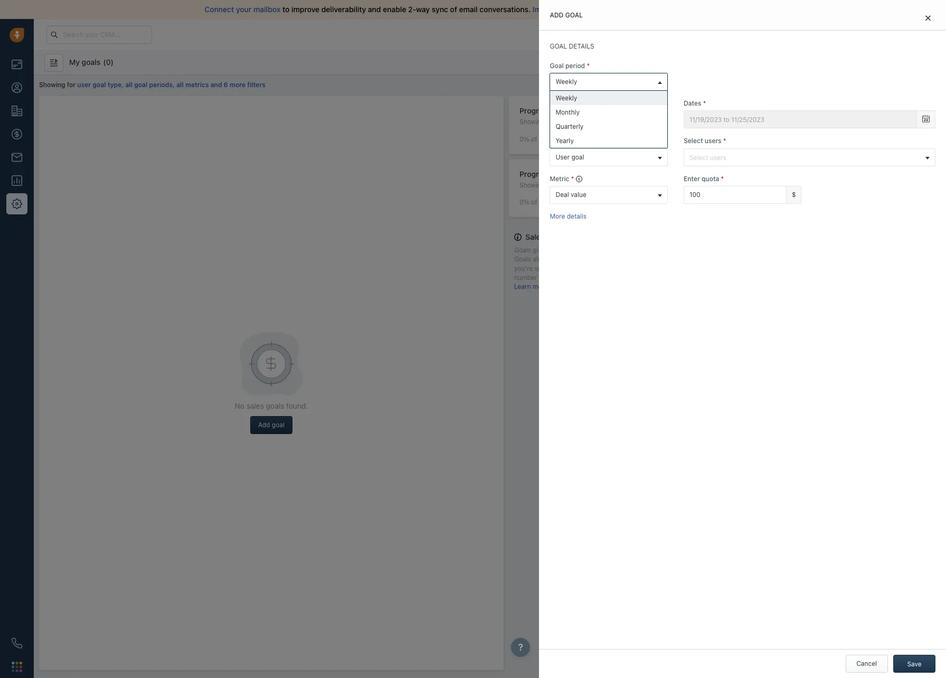 Task type: locate. For each thing, give the bounding box(es) containing it.
0 vertical spatial monthly link
[[557, 118, 587, 126]]

filters
[[247, 81, 266, 89]]

conversations.
[[480, 5, 531, 14]]

0 vertical spatial achieved
[[565, 135, 592, 143]]

2 horizontal spatial sales
[[585, 5, 603, 14]]

1 vertical spatial to
[[661, 246, 667, 254]]

of left yearly
[[531, 135, 537, 143]]

goal right import
[[566, 11, 583, 19]]

* right dates
[[703, 99, 706, 107]]

0% of the goal achieved down quarterly
[[520, 135, 592, 143]]

2 vertical spatial monthly
[[557, 181, 582, 189]]

showing
[[39, 81, 65, 89], [520, 118, 545, 126], [520, 181, 545, 189]]

1 vertical spatial add goal
[[258, 421, 285, 429]]

2 weekly from the top
[[556, 94, 577, 102]]

1 vertical spatial progress
[[520, 169, 551, 178]]

monthly link up deal value
[[557, 181, 587, 189]]

and down earned
[[714, 273, 725, 281]]

close image
[[926, 15, 931, 21]]

and left 6
[[211, 81, 222, 89]]

showing for progress towards deal value goal
[[520, 118, 545, 126]]

*
[[587, 62, 590, 70], [604, 99, 607, 107], [703, 99, 706, 107], [581, 137, 584, 145], [724, 137, 727, 145], [571, 175, 574, 183], [721, 175, 724, 183]]

0 vertical spatial showing for
[[520, 118, 557, 126]]

sales
[[585, 5, 603, 14], [562, 246, 578, 254], [247, 401, 264, 410]]

2 0% of the goal achieved from the top
[[520, 198, 592, 206]]

2 vertical spatial showing
[[520, 181, 545, 189]]

1 vertical spatial select
[[684, 137, 703, 145]]

achieved down quarterly
[[565, 135, 592, 143]]

1 horizontal spatial to
[[661, 246, 667, 254]]

connect
[[205, 5, 234, 14]]

details
[[569, 42, 595, 50]]

1 horizontal spatial sales
[[562, 246, 578, 254]]

teams
[[727, 273, 745, 281]]

dialog
[[540, 0, 946, 678]]

goal up more
[[551, 198, 563, 206]]

more details
[[550, 212, 587, 220]]

value inside deal value button
[[571, 191, 587, 198]]

enter
[[684, 175, 700, 183]]

goal period *
[[550, 62, 590, 70]]

yearly
[[556, 137, 574, 145]]

metric
[[550, 175, 570, 183]]

list box
[[551, 91, 668, 148]]

metrics left 6
[[185, 81, 209, 89]]

1 vertical spatial 0% of the goal achieved
[[520, 198, 592, 206]]

to inside goals give your sales team the direction it needs to move your business forward. goals also lay out your team's performance in black and white—especially when you're setting goals based on business-critical metrics like revenue earned and number of won deals. you can add these goals for both individuals and teams learn more
[[661, 246, 667, 254]]

add inside button
[[258, 421, 270, 429]]

sales left data
[[585, 5, 603, 14]]

towards down user goal
[[553, 169, 581, 178]]

add down no sales goals found.
[[258, 421, 270, 429]]

1 horizontal spatial add
[[550, 11, 564, 19]]

0 vertical spatial goals
[[514, 246, 531, 254]]

weekly up "progress towards deal value goal"
[[556, 94, 577, 102]]

1 vertical spatial monthly link
[[557, 181, 587, 189]]

2 goal from the top
[[550, 137, 564, 145]]

more down the won
[[533, 282, 548, 290]]

enter quota *
[[684, 175, 724, 183]]

your
[[236, 5, 252, 14], [568, 5, 583, 14], [547, 246, 560, 254], [687, 246, 700, 254], [569, 255, 582, 263]]

0 vertical spatial the
[[539, 135, 549, 143]]

goal left 'period'
[[550, 62, 564, 70]]

range
[[586, 99, 604, 107]]

to right mailbox on the left of the page
[[283, 5, 290, 14]]

0 vertical spatial monthly
[[556, 108, 580, 116]]

1 0% of the goal achieved from the top
[[520, 135, 592, 143]]

0% of the goal achieved up more
[[520, 198, 592, 206]]

0 vertical spatial metrics
[[185, 81, 209, 89]]

1 vertical spatial showing
[[520, 118, 545, 126]]

1 horizontal spatial select
[[684, 137, 703, 145]]

0% of the goal achieved for number
[[520, 198, 592, 206]]

1 weekly from the top
[[556, 78, 577, 86]]

2 achieved from the top
[[565, 198, 592, 206]]

2 monthly link from the top
[[557, 181, 587, 189]]

achieved up details
[[565, 198, 592, 206]]

phone image
[[12, 638, 22, 649]]

freshworks switcher image
[[12, 662, 22, 672]]

goals up add goal button
[[266, 401, 284, 410]]

1 achieved from the top
[[565, 135, 592, 143]]

showing for up deal
[[520, 181, 557, 189]]

this
[[556, 115, 569, 123]]

sales inside goals give your sales team the direction it needs to move your business forward. goals also lay out your team's performance in black and white—especially when you're setting goals based on business-critical metrics like revenue earned and number of won deals. you can add these goals for both individuals and teams learn more
[[562, 246, 578, 254]]

add up goal
[[550, 11, 564, 19]]

0 vertical spatial progress
[[520, 106, 551, 115]]

deal value button
[[550, 186, 668, 204]]

0%
[[520, 135, 530, 143], [520, 198, 530, 206]]

user goal type, all goal periods, all metrics and 6 more filters link
[[77, 81, 266, 89]]

the for progress towards deal value goal
[[539, 135, 549, 143]]

performance
[[606, 255, 644, 263]]

0 vertical spatial add goal
[[550, 11, 583, 19]]

monthly up deal value
[[557, 181, 582, 189]]

Enter value number field
[[684, 186, 787, 204]]

1 horizontal spatial all
[[177, 81, 184, 89]]

sales up out
[[562, 246, 578, 254]]

0 horizontal spatial add goal
[[258, 421, 285, 429]]

showing left the 'user'
[[39, 81, 65, 89]]

0 horizontal spatial sales
[[247, 401, 264, 410]]

monthly for number
[[557, 181, 582, 189]]

0 vertical spatial value
[[599, 106, 618, 115]]

0 vertical spatial select
[[550, 99, 569, 107]]

weekly inside list box
[[556, 94, 577, 102]]

0 horizontal spatial add
[[258, 421, 270, 429]]

won
[[547, 273, 559, 281]]

when
[[737, 255, 752, 263]]

1 vertical spatial the
[[539, 198, 549, 206]]

1 vertical spatial towards
[[553, 169, 581, 178]]

goals down out
[[557, 264, 573, 272]]

of right sync
[[450, 5, 457, 14]]

all right periods,
[[177, 81, 184, 89]]

no
[[235, 401, 245, 410]]

period
[[566, 62, 585, 70]]

monthly link for deal
[[557, 118, 587, 126]]

add inside dialog
[[550, 11, 564, 19]]

1 vertical spatial 0%
[[520, 198, 530, 206]]

to up black
[[661, 246, 667, 254]]

0 vertical spatial towards
[[553, 106, 581, 115]]

None text field
[[684, 111, 917, 129]]

1 goal from the top
[[550, 62, 564, 70]]

select left users
[[684, 137, 703, 145]]

1 horizontal spatial metrics
[[655, 264, 678, 272]]

0 vertical spatial add
[[550, 11, 564, 19]]

add goal inside button
[[258, 421, 285, 429]]

more details link
[[550, 212, 587, 220]]

deliverability
[[322, 5, 366, 14]]

showing for up yearly
[[520, 118, 557, 126]]

1 horizontal spatial add goal
[[550, 11, 583, 19]]

add goal
[[550, 11, 583, 19], [258, 421, 285, 429]]

details
[[567, 212, 587, 220]]

goal
[[566, 11, 583, 19], [93, 81, 106, 89], [134, 81, 148, 89], [620, 106, 635, 115], [551, 135, 563, 143], [572, 153, 584, 161], [642, 169, 657, 178], [551, 198, 563, 206], [272, 421, 285, 429]]

more
[[230, 81, 246, 89], [533, 282, 548, 290]]

sales right no
[[247, 401, 264, 410]]

1 progress from the top
[[520, 106, 551, 115]]

* right quota
[[721, 175, 724, 183]]

2-
[[408, 5, 416, 14]]

of down setting on the right top of page
[[539, 273, 545, 281]]

0 horizontal spatial select
[[550, 99, 569, 107]]

periods,
[[149, 81, 175, 89]]

showing for user goal type, all goal periods, all metrics and 6 more filters
[[39, 81, 266, 89]]

time
[[571, 99, 585, 107]]

0 vertical spatial goal
[[550, 62, 564, 70]]

0 vertical spatial 0%
[[520, 135, 530, 143]]

0 vertical spatial weekly
[[556, 78, 577, 86]]

2 progress from the top
[[520, 169, 551, 178]]

towards up the this week
[[553, 106, 581, 115]]

0% for progress towards number of deals goal
[[520, 198, 530, 206]]

mailbox
[[254, 5, 281, 14]]

goals right sales
[[546, 233, 565, 242]]

1 vertical spatial weekly
[[556, 94, 577, 102]]

weekly button
[[550, 73, 668, 91]]

goals up you're
[[514, 255, 531, 263]]

0
[[106, 57, 111, 66]]

showing left this
[[520, 118, 545, 126]]

for inside goals give your sales team the direction it needs to move your business forward. goals also lay out your team's performance in black and white—especially when you're setting goals based on business-critical metrics like revenue earned and number of won deals. you can add these goals for both individuals and teams learn more
[[655, 273, 663, 281]]

explore plans link
[[741, 28, 794, 41]]

achieved for deal
[[565, 135, 592, 143]]

goals down critical
[[637, 273, 653, 281]]

progress
[[520, 106, 551, 115], [520, 169, 551, 178]]

2 vertical spatial the
[[596, 246, 606, 254]]

showing left "metric"
[[520, 181, 545, 189]]

plans
[[772, 30, 788, 38]]

achieved
[[565, 135, 592, 143], [565, 198, 592, 206]]

the
[[539, 135, 549, 143], [539, 198, 549, 206], [596, 246, 606, 254]]

number
[[583, 169, 611, 178]]

monthly link
[[557, 118, 587, 126], [557, 181, 587, 189]]

0 horizontal spatial all
[[125, 81, 133, 89]]

out
[[557, 255, 567, 263]]

towards for number
[[553, 169, 581, 178]]

1 vertical spatial metrics
[[655, 264, 678, 272]]

select up this
[[550, 99, 569, 107]]

of left deals
[[613, 169, 620, 178]]

1 vertical spatial goal
[[550, 137, 564, 145]]

it
[[636, 246, 639, 254]]

1 0% from the top
[[520, 135, 530, 143]]

1 vertical spatial sales
[[562, 246, 578, 254]]

0 vertical spatial sales
[[585, 5, 603, 14]]

goals left give
[[514, 246, 531, 254]]

more right 6
[[230, 81, 246, 89]]

0% for progress towards deal value goal
[[520, 135, 530, 143]]

the up team's
[[596, 246, 606, 254]]

the left yearly
[[539, 135, 549, 143]]

all right type,
[[125, 81, 133, 89]]

weekly for weekly dropdown button
[[556, 78, 577, 86]]

0 horizontal spatial value
[[571, 191, 587, 198]]

add goal up goal details
[[550, 11, 583, 19]]

metric *
[[550, 175, 574, 183]]

of
[[450, 5, 457, 14], [531, 135, 537, 143], [613, 169, 620, 178], [531, 198, 537, 206], [539, 273, 545, 281]]

progress for progress towards deal value goal
[[520, 106, 551, 115]]

1 towards from the top
[[553, 106, 581, 115]]

goal right the 'user'
[[93, 81, 106, 89]]

1 horizontal spatial more
[[533, 282, 548, 290]]

1 vertical spatial add
[[258, 421, 270, 429]]

0% up sales
[[520, 198, 530, 206]]

2 0% from the top
[[520, 198, 530, 206]]

achieved for number
[[565, 198, 592, 206]]

add goal button
[[250, 416, 293, 434]]

in
[[646, 255, 651, 263]]

metrics up both
[[655, 264, 678, 272]]

all right import
[[558, 5, 566, 14]]

)
[[111, 57, 114, 66]]

deal
[[556, 191, 569, 198]]

the left deal
[[539, 198, 549, 206]]

1 vertical spatial monthly
[[557, 118, 582, 126]]

sales
[[526, 233, 545, 242]]

1 vertical spatial more
[[533, 282, 548, 290]]

weekly inside dropdown button
[[556, 78, 577, 86]]

2 showing for from the top
[[520, 181, 557, 189]]

1 monthly link from the top
[[557, 118, 587, 126]]

your right import
[[568, 5, 583, 14]]

your right move
[[687, 246, 700, 254]]

monthly down time
[[556, 108, 580, 116]]

1 vertical spatial achieved
[[565, 198, 592, 206]]

move
[[669, 246, 685, 254]]

monthly link down "progress towards deal value goal"
[[557, 118, 587, 126]]

the inside goals give your sales team the direction it needs to move your business forward. goals also lay out your team's performance in black and white—especially when you're setting goals based on business-critical metrics like revenue earned and number of won deals. you can add these goals for both individuals and teams learn more
[[596, 246, 606, 254]]

* up this week button
[[604, 99, 607, 107]]

0 vertical spatial 0% of the goal achieved
[[520, 135, 592, 143]]

select
[[550, 99, 569, 107], [684, 137, 703, 145]]

goals left (
[[82, 57, 100, 66]]

1 vertical spatial value
[[571, 191, 587, 198]]

weekly down goal period *
[[556, 78, 577, 86]]

2 towards from the top
[[553, 169, 581, 178]]

0% of the goal achieved
[[520, 135, 592, 143], [520, 198, 592, 206]]

1 vertical spatial showing for
[[520, 181, 557, 189]]

towards for deal
[[553, 106, 581, 115]]

goal
[[550, 42, 567, 50]]

sync
[[432, 5, 448, 14]]

black
[[653, 255, 669, 263]]

0 horizontal spatial more
[[230, 81, 246, 89]]

goal right deals
[[642, 169, 657, 178]]

of left deal
[[531, 198, 537, 206]]

add goal inside dialog
[[550, 11, 583, 19]]

weekly for list box containing weekly
[[556, 94, 577, 102]]

monthly down "progress towards deal value goal"
[[557, 118, 582, 126]]

goal left type
[[550, 137, 564, 145]]

and
[[368, 5, 381, 14], [211, 81, 222, 89], [671, 255, 682, 263], [740, 264, 751, 272], [714, 273, 725, 281]]

quarterly
[[556, 123, 584, 131]]

0% left yearly
[[520, 135, 530, 143]]

to
[[283, 5, 290, 14], [661, 246, 667, 254]]

add goal down no sales goals found.
[[258, 421, 285, 429]]

1 vertical spatial goals
[[514, 255, 531, 263]]

0 vertical spatial to
[[283, 5, 290, 14]]

1 showing for from the top
[[520, 118, 557, 126]]

on
[[595, 264, 603, 272]]



Task type: vqa. For each thing, say whether or not it's contained in the screenshot.
Most
no



Task type: describe. For each thing, give the bounding box(es) containing it.
Search your CRM... text field
[[46, 26, 152, 44]]

give
[[533, 246, 545, 254]]

import all your sales data link
[[533, 5, 623, 14]]

6
[[224, 81, 228, 89]]

0 vertical spatial showing
[[39, 81, 65, 89]]

earned
[[717, 264, 738, 272]]

goal left type
[[551, 135, 563, 143]]

select for select time range
[[550, 99, 569, 107]]

revenue
[[691, 264, 715, 272]]

and down move
[[671, 255, 682, 263]]

individuals
[[681, 273, 712, 281]]

setting
[[535, 264, 555, 272]]

team's
[[584, 255, 604, 263]]

list box containing weekly
[[551, 91, 668, 148]]

users
[[705, 137, 722, 145]]

progress for progress towards number of deals goal
[[520, 169, 551, 178]]

* right "metric"
[[571, 175, 574, 183]]

cancel button
[[846, 655, 888, 673]]

connect your mailbox to improve deliverability and enable 2-way sync of email conversations. import all your sales data
[[205, 5, 621, 14]]

2 horizontal spatial all
[[558, 5, 566, 14]]

* right users
[[724, 137, 727, 145]]

0 vertical spatial more
[[230, 81, 246, 89]]

user goal
[[556, 153, 584, 161]]

team
[[579, 246, 594, 254]]

type,
[[108, 81, 124, 89]]

deal value
[[556, 191, 587, 198]]

you
[[580, 273, 592, 281]]

of inside goals give your sales team the direction it needs to move your business forward. goals also lay out your team's performance in black and white—especially when you're setting goals based on business-critical metrics like revenue earned and number of won deals. you can add these goals for both individuals and teams learn more
[[539, 273, 545, 281]]

critical
[[634, 264, 654, 272]]

based
[[575, 264, 593, 272]]

like
[[680, 264, 690, 272]]

save
[[908, 660, 922, 668]]

found.
[[286, 401, 308, 410]]

1 horizontal spatial value
[[599, 106, 618, 115]]

type
[[566, 137, 579, 145]]

user
[[77, 81, 91, 89]]

add
[[606, 273, 617, 281]]

showing for for progress towards number of deals goal
[[520, 181, 557, 189]]

connect your mailbox link
[[205, 5, 283, 14]]

email
[[459, 5, 478, 14]]

0 horizontal spatial to
[[283, 5, 290, 14]]

more inside goals give your sales team the direction it needs to move your business forward. goals also lay out your team's performance in black and white—especially when you're setting goals based on business-critical metrics like revenue earned and number of won deals. you can add these goals for both individuals and teams learn more
[[533, 282, 548, 290]]

can
[[593, 273, 604, 281]]

import
[[533, 5, 556, 14]]

your up based
[[569, 255, 582, 263]]

* right type
[[581, 137, 584, 145]]

monthly for deal
[[557, 118, 582, 126]]

0% of the goal achieved for deal
[[520, 135, 592, 143]]

metrics inside goals give your sales team the direction it needs to move your business forward. goals also lay out your team's performance in black and white—especially when you're setting goals based on business-critical metrics like revenue earned and number of won deals. you can add these goals for both individuals and teams learn more
[[655, 264, 678, 272]]

0 horizontal spatial metrics
[[185, 81, 209, 89]]

$
[[792, 191, 796, 198]]

lay
[[547, 255, 555, 263]]

goal for goal type *
[[550, 137, 564, 145]]

goal details
[[550, 42, 595, 50]]

sales goals
[[526, 233, 565, 242]]

goal right user
[[572, 153, 584, 161]]

goal down no sales goals found.
[[272, 421, 285, 429]]

the for progress towards number of deals goal
[[539, 198, 549, 206]]

goals give your sales team the direction it needs to move your business forward. goals also lay out your team's performance in black and white—especially when you're setting goals based on business-critical metrics like revenue earned and number of won deals. you can add these goals for both individuals and teams learn more
[[514, 246, 755, 290]]

showing for progress towards number of deals goal
[[520, 181, 545, 189]]

cancel
[[857, 660, 877, 668]]

number
[[514, 273, 537, 281]]

your left mailbox on the left of the page
[[236, 5, 252, 14]]

also
[[533, 255, 545, 263]]

dates *
[[684, 99, 706, 107]]

2 vertical spatial sales
[[247, 401, 264, 410]]

business-
[[604, 264, 634, 272]]

* right 'period'
[[587, 62, 590, 70]]

data
[[605, 5, 621, 14]]

this week
[[556, 115, 586, 123]]

deals
[[622, 169, 640, 178]]

phone element
[[6, 633, 27, 654]]

select for select users
[[684, 137, 703, 145]]

goal for goal period *
[[550, 62, 564, 70]]

needs
[[641, 246, 659, 254]]

both
[[665, 273, 679, 281]]

enable
[[383, 5, 406, 14]]

more
[[550, 212, 565, 220]]

save button
[[894, 655, 936, 673]]

monthly link for number
[[557, 181, 587, 189]]

deals.
[[561, 273, 579, 281]]

and left enable
[[368, 5, 381, 14]]

quota
[[702, 175, 720, 183]]

explore
[[747, 30, 770, 38]]

progress towards deal value goal
[[520, 106, 635, 115]]

improve
[[292, 5, 320, 14]]

select users *
[[684, 137, 727, 145]]

dates
[[684, 99, 702, 107]]

goal right range
[[620, 106, 635, 115]]

you're
[[514, 264, 533, 272]]

dialog containing add goal
[[540, 0, 946, 678]]

explore plans
[[747, 30, 788, 38]]

and down when
[[740, 264, 751, 272]]

business
[[702, 246, 728, 254]]

goal left periods,
[[134, 81, 148, 89]]

learn more link
[[514, 282, 548, 290]]

forward.
[[730, 246, 755, 254]]

goals down number
[[587, 181, 605, 189]]

your up lay at the right top of the page
[[547, 246, 560, 254]]

progress towards number of deals goal
[[520, 169, 657, 178]]

week
[[570, 115, 586, 123]]

showing for for progress towards deal value goal
[[520, 118, 557, 126]]

my goals ( 0 )
[[69, 57, 114, 66]]

deal
[[583, 106, 598, 115]]

goal type *
[[550, 137, 584, 145]]

this week button
[[550, 111, 668, 129]]

Select users search field
[[687, 152, 922, 163]]

1 goals from the top
[[514, 246, 531, 254]]

user
[[556, 153, 570, 161]]

2 goals from the top
[[514, 255, 531, 263]]



